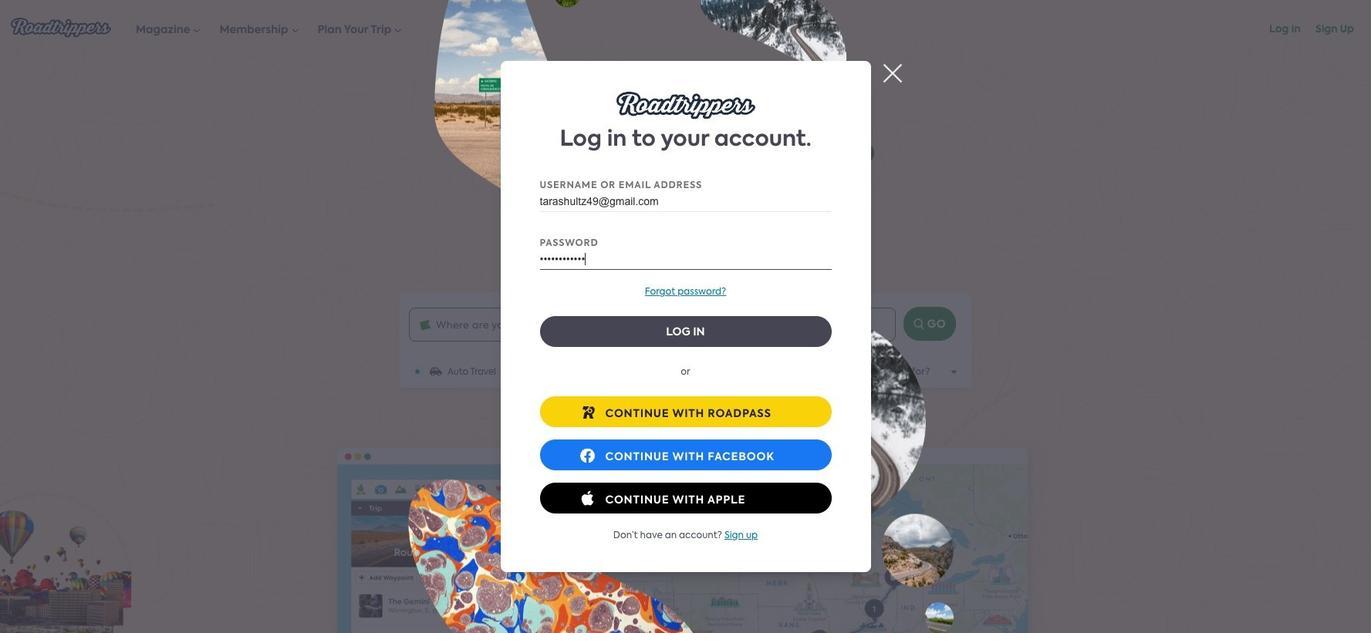 Task type: locate. For each thing, give the bounding box(es) containing it.
Enter your password with at least six characters password field
[[540, 249, 832, 270]]



Task type: describe. For each thing, give the bounding box(es) containing it.
roadtrippers app image
[[326, 437, 1046, 634]]

Enter your username or email address text field
[[540, 191, 832, 212]]



